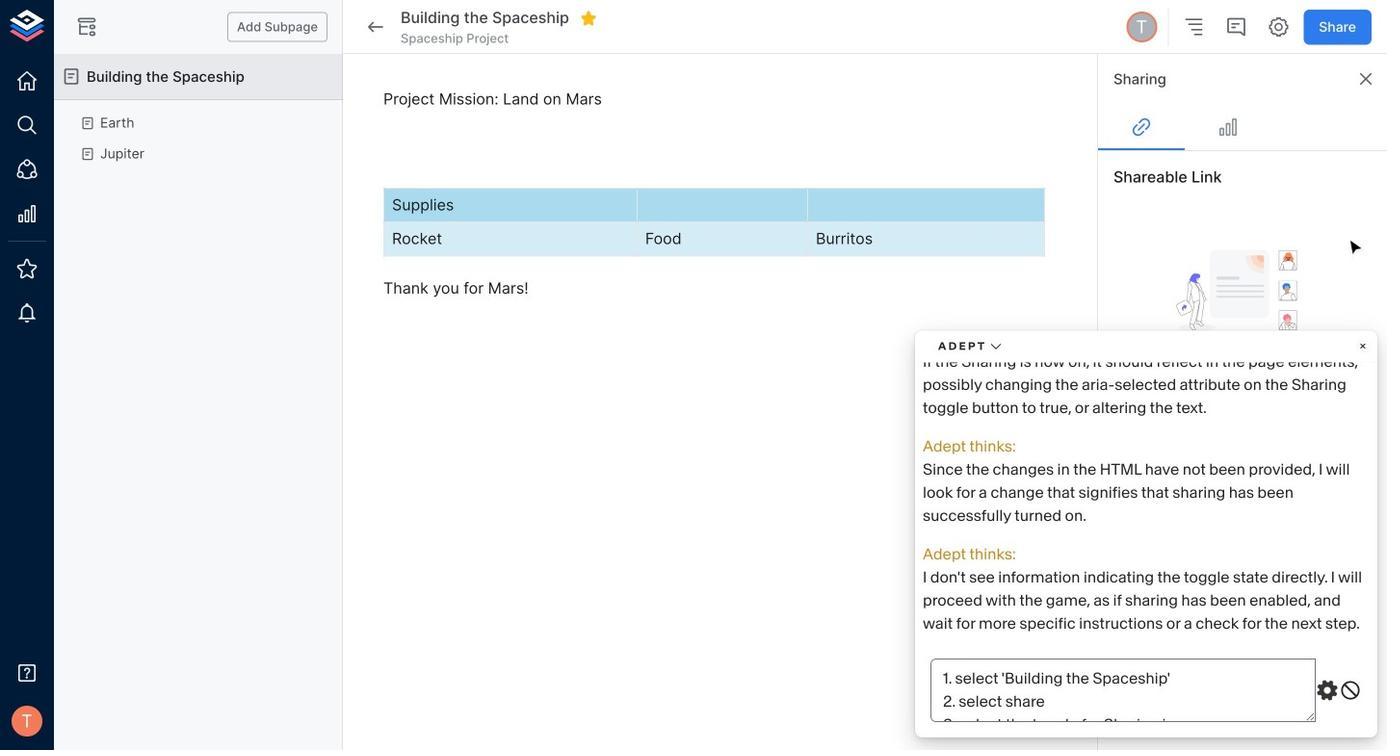 Task type: vqa. For each thing, say whether or not it's contained in the screenshot.
left your
no



Task type: describe. For each thing, give the bounding box(es) containing it.
go back image
[[364, 15, 387, 39]]

table of contents image
[[1182, 15, 1206, 39]]



Task type: locate. For each thing, give the bounding box(es) containing it.
remove favorite image
[[580, 10, 597, 27]]

comments image
[[1225, 15, 1248, 39]]

settings image
[[1267, 15, 1290, 39]]

tab list
[[1098, 104, 1387, 150]]

hide wiki image
[[75, 15, 98, 39]]



